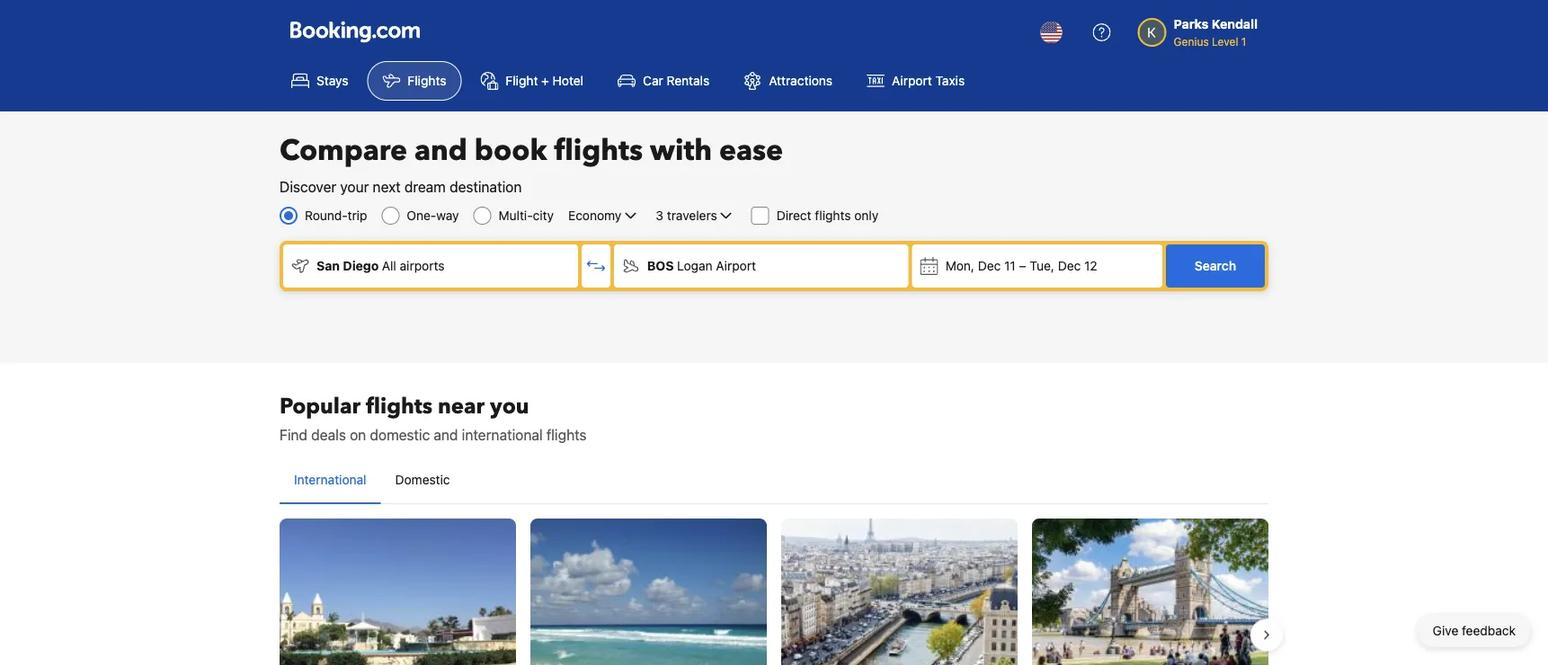 Task type: describe. For each thing, give the bounding box(es) containing it.
11
[[1004, 258, 1016, 273]]

direct flights only
[[776, 208, 879, 223]]

ease
[[719, 131, 783, 170]]

12
[[1084, 258, 1097, 273]]

level
[[1212, 35, 1238, 48]]

logan
[[677, 258, 713, 273]]

multi-
[[498, 208, 533, 223]]

one-way
[[407, 208, 459, 223]]

on
[[350, 427, 366, 444]]

economy
[[568, 208, 622, 223]]

deals
[[311, 427, 346, 444]]

taxis
[[935, 73, 965, 88]]

airport taxis
[[892, 73, 965, 88]]

popular
[[280, 392, 361, 421]]

city
[[533, 208, 554, 223]]

bos logan airport
[[647, 258, 756, 273]]

flight + hotel link
[[465, 61, 599, 101]]

diego
[[343, 258, 379, 273]]

way
[[436, 208, 459, 223]]

international
[[294, 472, 366, 487]]

parks
[[1174, 17, 1209, 31]]

san diego to paris image
[[781, 519, 1018, 665]]

car rentals link
[[602, 61, 725, 101]]

multi-city
[[498, 208, 554, 223]]

–
[[1019, 258, 1026, 273]]

airport taxis link
[[851, 61, 980, 101]]

san diego all airports
[[316, 258, 445, 273]]

attractions
[[769, 73, 833, 88]]

flights
[[408, 73, 446, 88]]

flights left only
[[815, 208, 851, 223]]

domestic
[[370, 427, 430, 444]]

1 vertical spatial airport
[[716, 258, 756, 273]]

3 travelers button
[[654, 205, 737, 227]]

stays link
[[276, 61, 364, 101]]

book
[[475, 131, 547, 170]]

near
[[438, 392, 485, 421]]

kendall
[[1212, 17, 1258, 31]]

mon, dec 11 – tue, dec 12 button
[[912, 245, 1162, 288]]

destination
[[450, 178, 522, 196]]

rentals
[[667, 73, 710, 88]]

your
[[340, 178, 369, 196]]

genius
[[1174, 35, 1209, 48]]

san diego to cancún image
[[530, 519, 767, 665]]

travelers
[[667, 208, 717, 223]]

flights right international
[[546, 427, 587, 444]]

compare
[[280, 131, 407, 170]]

flights inside compare and book flights with ease discover your next dream destination
[[554, 131, 643, 170]]



Task type: vqa. For each thing, say whether or not it's contained in the screenshot.
map associated with Residency
no



Task type: locate. For each thing, give the bounding box(es) containing it.
next
[[373, 178, 401, 196]]

0 vertical spatial airport
[[892, 73, 932, 88]]

domestic
[[395, 472, 450, 487]]

round-trip
[[305, 208, 367, 223]]

and inside popular flights near you find deals on domestic and international flights
[[434, 427, 458, 444]]

international
[[462, 427, 543, 444]]

airports
[[400, 258, 445, 273]]

international button
[[280, 457, 381, 503]]

airport left taxis
[[892, 73, 932, 88]]

and up dream
[[414, 131, 467, 170]]

flight + hotel
[[506, 73, 584, 88]]

1 vertical spatial and
[[434, 427, 458, 444]]

0 horizontal spatial dec
[[978, 258, 1001, 273]]

give feedback
[[1433, 623, 1516, 638]]

car
[[643, 73, 663, 88]]

airport
[[892, 73, 932, 88], [716, 258, 756, 273]]

flights link
[[367, 61, 462, 101]]

1 dec from the left
[[978, 258, 1001, 273]]

airport right logan on the left top of page
[[716, 258, 756, 273]]

discover
[[280, 178, 336, 196]]

san diego to london image
[[1032, 519, 1268, 665]]

direct
[[776, 208, 811, 223]]

tue,
[[1030, 258, 1054, 273]]

tab list
[[280, 457, 1268, 505]]

2 dec from the left
[[1058, 258, 1081, 273]]

san
[[316, 258, 340, 273]]

flight
[[506, 73, 538, 88]]

0 horizontal spatial airport
[[716, 258, 756, 273]]

dec left 12
[[1058, 258, 1081, 273]]

1 horizontal spatial dec
[[1058, 258, 1081, 273]]

and
[[414, 131, 467, 170], [434, 427, 458, 444]]

flights up economy
[[554, 131, 643, 170]]

feedback
[[1462, 623, 1516, 638]]

search
[[1195, 258, 1236, 273]]

3
[[656, 208, 663, 223]]

bos
[[647, 258, 674, 273]]

car rentals
[[643, 73, 710, 88]]

region
[[265, 512, 1283, 665]]

stays
[[316, 73, 348, 88]]

trip
[[348, 208, 367, 223]]

with
[[650, 131, 712, 170]]

hotel
[[553, 73, 584, 88]]

1 horizontal spatial airport
[[892, 73, 932, 88]]

domestic button
[[381, 457, 464, 503]]

flights
[[554, 131, 643, 170], [815, 208, 851, 223], [366, 392, 432, 421], [546, 427, 587, 444]]

all
[[382, 258, 396, 273]]

1
[[1241, 35, 1246, 48]]

and inside compare and book flights with ease discover your next dream destination
[[414, 131, 467, 170]]

and down near
[[434, 427, 458, 444]]

dec left 11
[[978, 258, 1001, 273]]

tab list containing international
[[280, 457, 1268, 505]]

search button
[[1166, 245, 1265, 288]]

san diego to san josé del cabo image
[[280, 519, 516, 665]]

give
[[1433, 623, 1458, 638]]

parks kendall genius level 1
[[1174, 17, 1258, 48]]

0 vertical spatial and
[[414, 131, 467, 170]]

booking.com logo image
[[290, 21, 420, 43], [290, 21, 420, 43]]

attractions link
[[728, 61, 848, 101]]

you
[[490, 392, 529, 421]]

dream
[[404, 178, 446, 196]]

mon, dec 11 – tue, dec 12
[[945, 258, 1097, 273]]

find
[[280, 427, 307, 444]]

compare and book flights with ease discover your next dream destination
[[280, 131, 783, 196]]

round-
[[305, 208, 348, 223]]

dec
[[978, 258, 1001, 273], [1058, 258, 1081, 273]]

only
[[854, 208, 879, 223]]

mon,
[[945, 258, 974, 273]]

flights up domestic
[[366, 392, 432, 421]]

+
[[541, 73, 549, 88]]

popular flights near you find deals on domestic and international flights
[[280, 392, 587, 444]]

one-
[[407, 208, 436, 223]]

give feedback button
[[1418, 615, 1530, 647]]

3 travelers
[[656, 208, 717, 223]]



